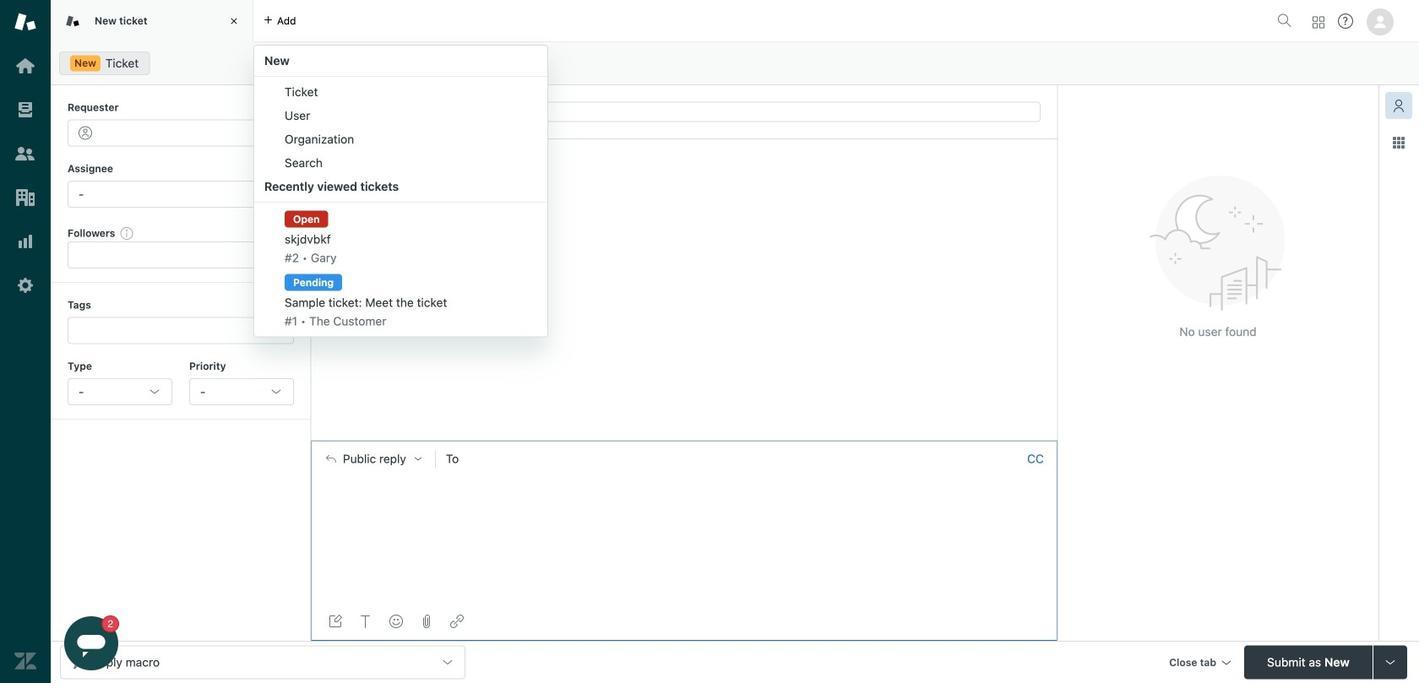 Task type: vqa. For each thing, say whether or not it's contained in the screenshot.
Info on adding followers image
yes



Task type: describe. For each thing, give the bounding box(es) containing it.
draft mode image
[[329, 615, 342, 629]]

Subject field
[[328, 102, 1041, 122]]

displays possible ticket submission types image
[[1384, 656, 1397, 669]]

organizations image
[[14, 187, 36, 209]]

info on adding followers image
[[120, 226, 134, 240]]

zendesk products image
[[1313, 16, 1325, 28]]

tab inside tabs tab list
[[51, 0, 253, 42]]

4 menu item from the top
[[254, 151, 547, 175]]

insert emojis image
[[389, 615, 403, 629]]

1 menu item from the top
[[254, 80, 547, 104]]

customer context image
[[1392, 99, 1406, 112]]

format text image
[[359, 615, 373, 629]]

5 menu item from the top
[[254, 206, 547, 270]]

2 menu item from the top
[[254, 104, 547, 128]]

add link (cmd k) image
[[450, 615, 464, 629]]

6 menu item from the top
[[254, 270, 547, 333]]



Task type: locate. For each thing, give the bounding box(es) containing it.
apps image
[[1392, 136, 1406, 150]]

reporting image
[[14, 231, 36, 253]]

menu item
[[254, 80, 547, 104], [254, 104, 547, 128], [254, 128, 547, 151], [254, 151, 547, 175], [254, 206, 547, 270], [254, 270, 547, 333]]

close image
[[226, 13, 242, 30]]

add attachment image
[[420, 615, 433, 629]]

customers image
[[14, 143, 36, 165]]

None field
[[80, 247, 258, 264], [80, 322, 278, 339], [80, 247, 258, 264], [80, 322, 278, 339]]

Public reply composer text field
[[318, 477, 1050, 512]]

zendesk support image
[[14, 11, 36, 33]]

secondary element
[[51, 46, 1419, 80]]

admin image
[[14, 275, 36, 297]]

get started image
[[14, 55, 36, 77]]

views image
[[14, 99, 36, 121]]

tabs tab list
[[51, 0, 1271, 338]]

get help image
[[1338, 14, 1353, 29]]

3 menu item from the top
[[254, 128, 547, 151]]

menu
[[253, 45, 548, 338]]

zendesk image
[[14, 650, 36, 672]]

main element
[[0, 0, 51, 683]]

menu inside tabs tab list
[[253, 45, 548, 338]]

tab
[[51, 0, 253, 42]]



